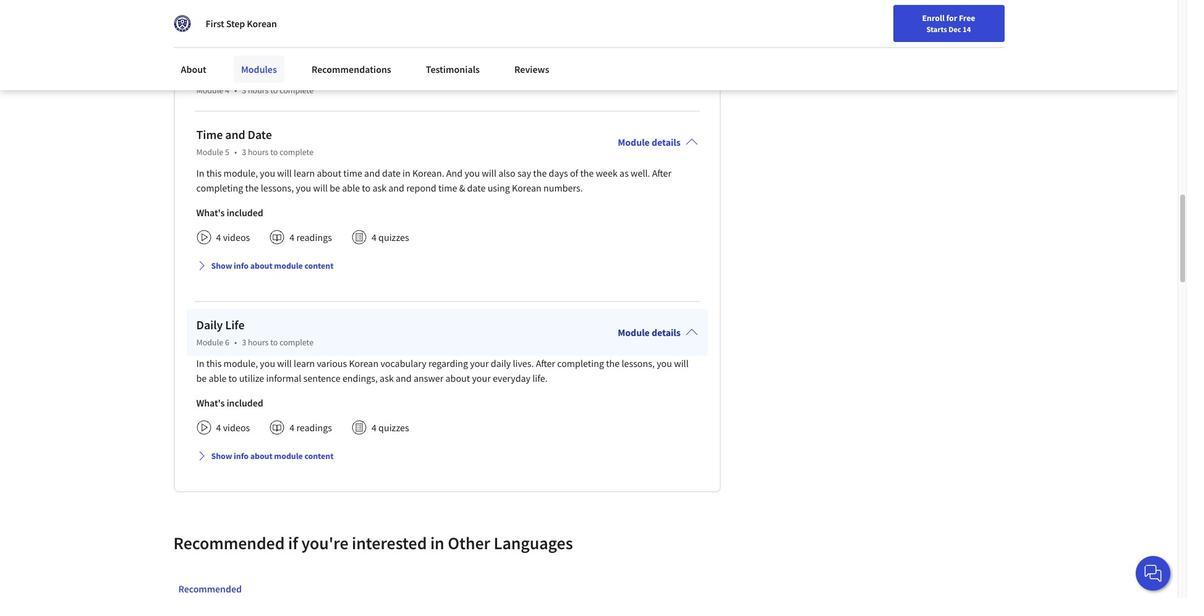 Task type: describe. For each thing, give the bounding box(es) containing it.
korean inside 'in this module, you will learn about time and date in korean. and you will also say the days of the week as well. after completing the lessons, you will be able to ask and repond time & date using korean numbers.'
[[512, 182, 542, 194]]

show info about module content button for completing
[[191, 255, 339, 277]]

• inside the daily life module 6 • 3 hours to complete
[[234, 337, 237, 348]]

the inside the in this module, you will learn various korean vocabulary regarding  your daily lives. after completing the lessons, you will be able to utilize informal sentence endings, ask and answer about your everyday life.
[[606, 357, 620, 370]]

0 vertical spatial time
[[344, 167, 362, 179]]

4 readings for various
[[290, 422, 332, 434]]

details for time and date
[[652, 136, 681, 148]]

in this module, you will learn about time and date in korean. and you will also say the days of the week as well. after completing the lessons, you will be able to ask and repond time & date using korean numbers.
[[196, 167, 672, 194]]

• inside 'time and date module 5 • 3 hours to complete'
[[234, 146, 237, 158]]

ask inside 'in this module, you will learn about time and date in korean. and you will also say the days of the week as well. after completing the lessons, you will be able to ask and repond time & date using korean numbers.'
[[373, 182, 387, 194]]

as
[[620, 167, 629, 179]]

hours inside 'time and date module 5 • 3 hours to complete'
[[248, 146, 269, 158]]

and left repond
[[389, 182, 405, 194]]

life
[[225, 317, 245, 333]]

yonsei university image
[[174, 15, 191, 32]]

in for in this module, you will learn about time and date in korean. and you will also say the days of the week as well. after completing the lessons, you will be able to ask and repond time & date using korean numbers.
[[196, 167, 204, 179]]

ask inside the in this module, you will learn various korean vocabulary regarding  your daily lives. after completing the lessons, you will be able to utilize informal sentence endings, ask and answer about your everyday life.
[[380, 372, 394, 385]]

sentence
[[303, 372, 341, 385]]

for
[[947, 12, 958, 24]]

life.
[[533, 372, 548, 385]]

week
[[596, 167, 618, 179]]

chat with us image
[[1144, 564, 1163, 584]]

everyday
[[493, 372, 531, 385]]

reviews
[[515, 63, 550, 75]]

days
[[549, 167, 568, 179]]

about inside 'in this module, you will learn about time and date in korean. and you will also say the days of the week as well. after completing the lessons, you will be able to ask and repond time & date using korean numbers.'
[[317, 167, 342, 179]]

1 horizontal spatial time
[[438, 182, 457, 194]]

answer
[[414, 372, 444, 385]]

to inside 'in this module, you will learn about time and date in korean. and you will also say the days of the week as well. after completing the lessons, you will be able to ask and repond time & date using korean numbers.'
[[362, 182, 371, 194]]

0 horizontal spatial date
[[382, 167, 401, 179]]

4 videos for in this module, you will learn about time and date in korean. and you will also say the days of the week as well. after completing the lessons, you will be able to ask and repond time & date using korean numbers.
[[216, 231, 250, 244]]

time
[[196, 127, 223, 142]]

well.
[[631, 167, 650, 179]]

4 videos for in this module, you will learn various korean vocabulary regarding  your daily lives. after completing the lessons, you will be able to utilize informal sentence endings, ask and answer about your everyday life.
[[216, 422, 250, 434]]

content for about
[[305, 260, 334, 271]]

career
[[889, 14, 913, 25]]

new
[[871, 14, 887, 25]]

daily
[[196, 317, 223, 333]]

find your new career
[[835, 14, 913, 25]]

yonsei university link
[[803, 36, 874, 51]]

about link
[[174, 56, 214, 83]]

enroll
[[923, 12, 945, 24]]

first step korean
[[206, 17, 277, 30]]

1 vertical spatial date
[[467, 182, 486, 194]]

complete inside 'time and date module 5 • 3 hours to complete'
[[280, 146, 314, 158]]

to inside 'time and date module 5 • 3 hours to complete'
[[270, 146, 278, 158]]

languages
[[494, 532, 573, 555]]

&
[[459, 182, 465, 194]]

recommended button
[[174, 574, 247, 599]]

what's included for in this module, you will learn about time and date in korean. and you will also say the days of the week as well. after completing the lessons, you will be able to ask and repond time & date using korean numbers.
[[196, 206, 263, 219]]

your inside the find your new career link
[[853, 14, 869, 25]]

quizzes for and
[[379, 231, 409, 244]]

say
[[518, 167, 531, 179]]

about
[[181, 63, 207, 75]]

be inside 'in this module, you will learn about time and date in korean. and you will also say the days of the week as well. after completing the lessons, you will be able to ask and repond time & date using korean numbers.'
[[330, 182, 340, 194]]

14
[[963, 24, 971, 34]]

you're
[[301, 532, 349, 555]]

english button
[[919, 0, 993, 40]]

module details for daily life
[[618, 326, 681, 339]]

english
[[941, 14, 971, 26]]

testimonials
[[426, 63, 480, 75]]

recommended for recommended
[[178, 583, 242, 595]]

learn for about
[[294, 167, 315, 179]]

show for in this module, you will learn about time and date in korean. and you will also say the days of the week as well. after completing the lessons, you will be able to ask and repond time & date using korean numbers.
[[211, 260, 232, 271]]

0 horizontal spatial korean
[[247, 17, 277, 30]]

in this module, you will learn various korean vocabulary regarding  your daily lives. after completing the lessons, you will be able to utilize informal sentence endings, ask and answer about your everyday life.
[[196, 357, 689, 385]]

recommendations
[[312, 63, 391, 75]]

first
[[206, 17, 224, 30]]

to inside the daily life module 6 • 3 hours to complete
[[270, 337, 278, 348]]

videos for in this module, you will learn various korean vocabulary regarding  your daily lives. after completing the lessons, you will be able to utilize informal sentence endings, ask and answer about your everyday life.
[[223, 422, 250, 434]]

complete inside the daily life module 6 • 3 hours to complete
[[280, 337, 314, 348]]

3 inside the daily life module 6 • 3 hours to complete
[[242, 337, 246, 348]]

4 readings for about
[[290, 231, 332, 244]]

interested
[[352, 532, 427, 555]]

this for in this module, you will learn various korean vocabulary regarding  your daily lives. after completing the lessons, you will be able to utilize informal sentence endings, ask and answer about your everyday life.
[[206, 357, 222, 370]]

other
[[448, 532, 490, 555]]

show info about module content button for endings,
[[191, 445, 339, 467]]

in inside 'in this module, you will learn about time and date in korean. and you will also say the days of the week as well. after completing the lessons, you will be able to ask and repond time & date using korean numbers.'
[[403, 167, 411, 179]]

4 quizzes for vocabulary
[[372, 422, 409, 434]]

2 vertical spatial your
[[472, 372, 491, 385]]

module inside the daily life module 6 • 3 hours to complete
[[196, 337, 223, 348]]

able inside the in this module, you will learn various korean vocabulary regarding  your daily lives. after completing the lessons, you will be able to utilize informal sentence endings, ask and answer about your everyday life.
[[209, 372, 227, 385]]

if
[[288, 532, 298, 555]]

module for endings,
[[274, 451, 303, 462]]

time and date module 5 • 3 hours to complete
[[196, 127, 314, 158]]

6
[[225, 337, 229, 348]]

after inside 'in this module, you will learn about time and date in korean. and you will also say the days of the week as well. after completing the lessons, you will be able to ask and repond time & date using korean numbers.'
[[652, 167, 672, 179]]

learn for various
[[294, 357, 315, 370]]

in for in this module, you will learn various korean vocabulary regarding  your daily lives. after completing the lessons, you will be able to utilize informal sentence endings, ask and answer about your everyday life.
[[196, 357, 204, 370]]

module, for in this module, you will learn about time and date in korean. and you will also say the days of the week as well. after completing the lessons, you will be able to ask and repond time & date using korean numbers.
[[224, 167, 258, 179]]

modules
[[241, 63, 277, 75]]



Task type: locate. For each thing, give the bounding box(es) containing it.
1 vertical spatial completing
[[557, 357, 604, 370]]

starts
[[927, 24, 947, 34]]

time
[[344, 167, 362, 179], [438, 182, 457, 194]]

4 quizzes down endings, on the bottom left
[[372, 422, 409, 434]]

2 module from the top
[[274, 451, 303, 462]]

0 horizontal spatial time
[[344, 167, 362, 179]]

this inside the in this module, you will learn various korean vocabulary regarding  your daily lives. after completing the lessons, you will be able to utilize informal sentence endings, ask and answer about your everyday life.
[[206, 357, 222, 370]]

recommended inside "button"
[[178, 583, 242, 595]]

free
[[959, 12, 976, 24]]

korean right step
[[247, 17, 277, 30]]

your left everyday
[[472, 372, 491, 385]]

1 vertical spatial •
[[234, 337, 237, 348]]

what's for in this module, you will learn various korean vocabulary regarding  your daily lives. after completing the lessons, you will be able to utilize informal sentence endings, ask and answer about your everyday life.
[[196, 397, 225, 409]]

step
[[226, 17, 245, 30]]

to up the informal
[[270, 337, 278, 348]]

0 horizontal spatial after
[[536, 357, 555, 370]]

using
[[488, 182, 510, 194]]

what's included
[[196, 206, 263, 219], [196, 397, 263, 409]]

1 included from the top
[[227, 206, 263, 219]]

2 in from the top
[[196, 357, 204, 370]]

and down vocabulary
[[396, 372, 412, 385]]

enroll for free starts dec 14
[[923, 12, 976, 34]]

0 vertical spatial korean
[[247, 17, 277, 30]]

repond
[[406, 182, 437, 194]]

your
[[853, 14, 869, 25], [470, 357, 489, 370], [472, 372, 491, 385]]

1 vertical spatial details
[[652, 326, 681, 339]]

0 vertical spatial completing
[[196, 182, 243, 194]]

0 vertical spatial lessons,
[[261, 182, 294, 194]]

1 vertical spatial show info about module content
[[211, 451, 334, 462]]

1 vertical spatial complete
[[280, 337, 314, 348]]

1 4 videos from the top
[[216, 231, 250, 244]]

module
[[618, 136, 650, 148], [196, 146, 223, 158], [618, 326, 650, 339], [196, 337, 223, 348]]

module, inside the in this module, you will learn various korean vocabulary regarding  your daily lives. after completing the lessons, you will be able to utilize informal sentence endings, ask and answer about your everyday life.
[[224, 357, 258, 370]]

1 what's included from the top
[[196, 206, 263, 219]]

in down daily
[[196, 357, 204, 370]]

0 vertical spatial ask
[[373, 182, 387, 194]]

module, inside 'in this module, you will learn about time and date in korean. and you will also say the days of the week as well. after completing the lessons, you will be able to ask and repond time & date using korean numbers.'
[[224, 167, 258, 179]]

korean down say
[[512, 182, 542, 194]]

informal
[[266, 372, 301, 385]]

2 this from the top
[[206, 357, 222, 370]]

2 hours from the top
[[248, 337, 269, 348]]

1 horizontal spatial lessons,
[[622, 357, 655, 370]]

• right 5
[[234, 146, 237, 158]]

date
[[382, 167, 401, 179], [467, 182, 486, 194]]

able
[[342, 182, 360, 194], [209, 372, 227, 385]]

0 vertical spatial after
[[652, 167, 672, 179]]

completing right lives.
[[557, 357, 604, 370]]

daily
[[491, 357, 511, 370]]

find
[[835, 14, 851, 25]]

recommended for recommended if you're interested in other languages
[[174, 532, 285, 555]]

1 vertical spatial show
[[211, 451, 232, 462]]

0 vertical spatial 4 quizzes
[[372, 231, 409, 244]]

1 hours from the top
[[248, 146, 269, 158]]

what's
[[196, 206, 225, 219], [196, 397, 225, 409]]

4 readings
[[290, 231, 332, 244], [290, 422, 332, 434]]

module,
[[224, 167, 258, 179], [224, 357, 258, 370]]

0 vertical spatial 4 readings
[[290, 231, 332, 244]]

to inside the in this module, you will learn various korean vocabulary regarding  your daily lives. after completing the lessons, you will be able to utilize informal sentence endings, ask and answer about your everyday life.
[[229, 372, 237, 385]]

1 vertical spatial what's
[[196, 397, 225, 409]]

0 vertical spatial recommended
[[174, 532, 285, 555]]

1 vertical spatial what's included
[[196, 397, 263, 409]]

2 info from the top
[[234, 451, 249, 462]]

0 horizontal spatial be
[[196, 372, 207, 385]]

1 vertical spatial your
[[470, 357, 489, 370]]

0 vertical spatial learn
[[294, 167, 315, 179]]

what's included for in this module, you will learn various korean vocabulary regarding  your daily lives. after completing the lessons, you will be able to utilize informal sentence endings, ask and answer about your everyday life.
[[196, 397, 263, 409]]

2 included from the top
[[227, 397, 263, 409]]

info for in this module, you will learn various korean vocabulary regarding  your daily lives. after completing the lessons, you will be able to utilize informal sentence endings, ask and answer about your everyday life.
[[234, 451, 249, 462]]

1 module from the top
[[274, 260, 303, 271]]

2 quizzes from the top
[[379, 422, 409, 434]]

0 vertical spatial show
[[211, 260, 232, 271]]

lives.
[[513, 357, 534, 370]]

and up 5
[[225, 127, 245, 142]]

and left korean.
[[364, 167, 380, 179]]

testimonials link
[[419, 56, 487, 83]]

1 vertical spatial learn
[[294, 357, 315, 370]]

readings for about
[[297, 231, 332, 244]]

1 vertical spatial in
[[196, 357, 204, 370]]

2 content from the top
[[305, 451, 334, 462]]

also
[[499, 167, 516, 179]]

this for in this module, you will learn about time and date in korean. and you will also say the days of the week as well. after completing the lessons, you will be able to ask and repond time & date using korean numbers.
[[206, 167, 222, 179]]

completing inside the in this module, you will learn various korean vocabulary regarding  your daily lives. after completing the lessons, you will be able to utilize informal sentence endings, ask and answer about your everyday life.
[[557, 357, 604, 370]]

2 show from the top
[[211, 451, 232, 462]]

0 vertical spatial info
[[234, 260, 249, 271]]

1 this from the top
[[206, 167, 222, 179]]

1 show info about module content button from the top
[[191, 255, 339, 277]]

show info about module content
[[211, 260, 334, 271], [211, 451, 334, 462]]

this inside 'in this module, you will learn about time and date in korean. and you will also say the days of the week as well. after completing the lessons, you will be able to ask and repond time & date using korean numbers.'
[[206, 167, 222, 179]]

in left other
[[430, 532, 445, 555]]

complete
[[280, 146, 314, 158], [280, 337, 314, 348]]

dec
[[949, 24, 962, 34]]

0 horizontal spatial completing
[[196, 182, 243, 194]]

the
[[533, 167, 547, 179], [580, 167, 594, 179], [245, 182, 259, 194], [606, 357, 620, 370]]

of
[[570, 167, 578, 179]]

vocabulary
[[381, 357, 427, 370]]

videos
[[223, 231, 250, 244], [223, 422, 250, 434]]

after right the well. at top right
[[652, 167, 672, 179]]

1 show info about module content from the top
[[211, 260, 334, 271]]

2 readings from the top
[[297, 422, 332, 434]]

module, up utilize
[[224, 357, 258, 370]]

0 vertical spatial 4 videos
[[216, 231, 250, 244]]

2 3 from the top
[[242, 337, 246, 348]]

0 vertical spatial your
[[853, 14, 869, 25]]

recommendations link
[[304, 56, 399, 83]]

to
[[270, 146, 278, 158], [362, 182, 371, 194], [270, 337, 278, 348], [229, 372, 237, 385]]

1 vertical spatial be
[[196, 372, 207, 385]]

1 vertical spatial time
[[438, 182, 457, 194]]

module inside 'time and date module 5 • 3 hours to complete'
[[196, 146, 223, 158]]

and inside 'time and date module 5 • 3 hours to complete'
[[225, 127, 245, 142]]

4 quizzes down repond
[[372, 231, 409, 244]]

included for in this module, you will learn various korean vocabulary regarding  your daily lives. after completing the lessons, you will be able to utilize informal sentence endings, ask and answer about your everyday life.
[[227, 397, 263, 409]]

1 videos from the top
[[223, 231, 250, 244]]

0 vertical spatial hours
[[248, 146, 269, 158]]

learn down 'time and date module 5 • 3 hours to complete'
[[294, 167, 315, 179]]

module, for in this module, you will learn various korean vocabulary regarding  your daily lives. after completing the lessons, you will be able to utilize informal sentence endings, ask and answer about your everyday life.
[[224, 357, 258, 370]]

2 complete from the top
[[280, 337, 314, 348]]

3 inside 'time and date module 5 • 3 hours to complete'
[[242, 146, 246, 158]]

0 horizontal spatial able
[[209, 372, 227, 385]]

3 right 6
[[242, 337, 246, 348]]

1 horizontal spatial in
[[430, 532, 445, 555]]

2 4 videos from the top
[[216, 422, 250, 434]]

lessons, inside the in this module, you will learn various korean vocabulary regarding  your daily lives. after completing the lessons, you will be able to utilize informal sentence endings, ask and answer about your everyday life.
[[622, 357, 655, 370]]

2 what's from the top
[[196, 397, 225, 409]]

content for various
[[305, 451, 334, 462]]

3
[[242, 146, 246, 158], [242, 337, 246, 348]]

1 quizzes from the top
[[379, 231, 409, 244]]

1 • from the top
[[234, 146, 237, 158]]

0 vertical spatial readings
[[297, 231, 332, 244]]

1 vertical spatial able
[[209, 372, 227, 385]]

1 vertical spatial module
[[274, 451, 303, 462]]

0 vertical spatial be
[[330, 182, 340, 194]]

in
[[403, 167, 411, 179], [430, 532, 445, 555]]

0 vertical spatial what's
[[196, 206, 225, 219]]

1 show from the top
[[211, 260, 232, 271]]

1 vertical spatial after
[[536, 357, 555, 370]]

daily life module 6 • 3 hours to complete
[[196, 317, 314, 348]]

0 horizontal spatial lessons,
[[261, 182, 294, 194]]

0 vertical spatial show info about module content
[[211, 260, 334, 271]]

show info about module content for completing
[[211, 260, 334, 271]]

what's for in this module, you will learn about time and date in korean. and you will also say the days of the week as well. after completing the lessons, you will be able to ask and repond time & date using korean numbers.
[[196, 206, 225, 219]]

1 vertical spatial quizzes
[[379, 422, 409, 434]]

2 learn from the top
[[294, 357, 315, 370]]

0 vertical spatial module
[[274, 260, 303, 271]]

1 vertical spatial 4 videos
[[216, 422, 250, 434]]

this down daily
[[206, 357, 222, 370]]

in up repond
[[403, 167, 411, 179]]

numbers.
[[544, 182, 583, 194]]

0 vertical spatial able
[[342, 182, 360, 194]]

in inside 'in this module, you will learn about time and date in korean. and you will also say the days of the week as well. after completing the lessons, you will be able to ask and repond time & date using korean numbers.'
[[196, 167, 204, 179]]

0 vertical spatial module,
[[224, 167, 258, 179]]

1 vertical spatial readings
[[297, 422, 332, 434]]

and
[[225, 127, 245, 142], [364, 167, 380, 179], [389, 182, 405, 194], [396, 372, 412, 385]]

2 4 readings from the top
[[290, 422, 332, 434]]

0 horizontal spatial in
[[403, 167, 411, 179]]

lessons, inside 'in this module, you will learn about time and date in korean. and you will also say the days of the week as well. after completing the lessons, you will be able to ask and repond time & date using korean numbers.'
[[261, 182, 294, 194]]

0 vertical spatial complete
[[280, 146, 314, 158]]

1 vertical spatial 4 quizzes
[[372, 422, 409, 434]]

show info about module content for endings,
[[211, 451, 334, 462]]

1 vertical spatial module details
[[618, 326, 681, 339]]

module for completing
[[274, 260, 303, 271]]

0 vertical spatial what's included
[[196, 206, 263, 219]]

1 vertical spatial hours
[[248, 337, 269, 348]]

readings
[[297, 231, 332, 244], [297, 422, 332, 434]]

1 vertical spatial recommended
[[178, 583, 242, 595]]

1 vertical spatial module,
[[224, 357, 258, 370]]

1 vertical spatial ask
[[380, 372, 394, 385]]

to left utilize
[[229, 372, 237, 385]]

module details for time and date
[[618, 136, 681, 148]]

4
[[216, 231, 221, 244], [290, 231, 295, 244], [372, 231, 377, 244], [216, 422, 221, 434], [290, 422, 295, 434], [372, 422, 377, 434]]

learn
[[294, 167, 315, 179], [294, 357, 315, 370]]

0 vertical spatial in
[[196, 167, 204, 179]]

1 3 from the top
[[242, 146, 246, 158]]

None search field
[[176, 8, 473, 32]]

1 what's from the top
[[196, 206, 225, 219]]

1 content from the top
[[305, 260, 334, 271]]

0 vertical spatial videos
[[223, 231, 250, 244]]

learn inside 'in this module, you will learn about time and date in korean. and you will also say the days of the week as well. after completing the lessons, you will be able to ask and repond time & date using korean numbers.'
[[294, 167, 315, 179]]

2 4 quizzes from the top
[[372, 422, 409, 434]]

your left daily in the bottom of the page
[[470, 357, 489, 370]]

2 what's included from the top
[[196, 397, 263, 409]]

1 vertical spatial lessons,
[[622, 357, 655, 370]]

korean.
[[413, 167, 445, 179]]

your right find
[[853, 14, 869, 25]]

learn inside the in this module, you will learn various korean vocabulary regarding  your daily lives. after completing the lessons, you will be able to utilize informal sentence endings, ask and answer about your everyday life.
[[294, 357, 315, 370]]

lessons,
[[261, 182, 294, 194], [622, 357, 655, 370]]

0 vertical spatial details
[[652, 136, 681, 148]]

about inside the in this module, you will learn various korean vocabulary regarding  your daily lives. after completing the lessons, you will be able to utilize informal sentence endings, ask and answer about your everyday life.
[[446, 372, 470, 385]]

readings for various
[[297, 422, 332, 434]]

0 vertical spatial content
[[305, 260, 334, 271]]

1 horizontal spatial date
[[467, 182, 486, 194]]

date left korean.
[[382, 167, 401, 179]]

1 vertical spatial 4 readings
[[290, 422, 332, 434]]

2 horizontal spatial korean
[[512, 182, 542, 194]]

• right 6
[[234, 337, 237, 348]]

ask left repond
[[373, 182, 387, 194]]

university
[[832, 38, 874, 50]]

hours inside the daily life module 6 • 3 hours to complete
[[248, 337, 269, 348]]

videos for in this module, you will learn about time and date in korean. and you will also say the days of the week as well. after completing the lessons, you will be able to ask and repond time & date using korean numbers.
[[223, 231, 250, 244]]

included
[[227, 206, 263, 219], [227, 397, 263, 409]]

details
[[652, 136, 681, 148], [652, 326, 681, 339]]

1 readings from the top
[[297, 231, 332, 244]]

completing inside 'in this module, you will learn about time and date in korean. and you will also say the days of the week as well. after completing the lessons, you will be able to ask and repond time & date using korean numbers.'
[[196, 182, 243, 194]]

5
[[225, 146, 229, 158]]

about
[[317, 167, 342, 179], [250, 260, 273, 271], [446, 372, 470, 385], [250, 451, 273, 462]]

1 horizontal spatial be
[[330, 182, 340, 194]]

module, down 5
[[224, 167, 258, 179]]

0 vertical spatial show info about module content button
[[191, 255, 339, 277]]

modules link
[[234, 56, 284, 83]]

2 details from the top
[[652, 326, 681, 339]]

2 videos from the top
[[223, 422, 250, 434]]

will
[[277, 167, 292, 179], [482, 167, 497, 179], [313, 182, 328, 194], [277, 357, 292, 370], [674, 357, 689, 370]]

2 • from the top
[[234, 337, 237, 348]]

this
[[206, 167, 222, 179], [206, 357, 222, 370]]

0 vertical spatial quizzes
[[379, 231, 409, 244]]

0 vertical spatial in
[[403, 167, 411, 179]]

quizzes for vocabulary
[[379, 422, 409, 434]]

be inside the in this module, you will learn various korean vocabulary regarding  your daily lives. after completing the lessons, you will be able to utilize informal sentence endings, ask and answer about your everyday life.
[[196, 372, 207, 385]]

1 complete from the top
[[280, 146, 314, 158]]

1 horizontal spatial after
[[652, 167, 672, 179]]

0 vertical spatial •
[[234, 146, 237, 158]]

3 right 5
[[242, 146, 246, 158]]

in inside the in this module, you will learn various korean vocabulary regarding  your daily lives. after completing the lessons, you will be able to utilize informal sentence endings, ask and answer about your everyday life.
[[196, 357, 204, 370]]

0 vertical spatial module details
[[618, 136, 681, 148]]

after inside the in this module, you will learn various korean vocabulary regarding  your daily lives. after completing the lessons, you will be able to utilize informal sentence endings, ask and answer about your everyday life.
[[536, 357, 555, 370]]

learn up sentence
[[294, 357, 315, 370]]

korean inside the in this module, you will learn various korean vocabulary regarding  your daily lives. after completing the lessons, you will be able to utilize informal sentence endings, ask and answer about your everyday life.
[[349, 357, 379, 370]]

yonsei university
[[803, 38, 874, 50]]

show for in this module, you will learn various korean vocabulary regarding  your daily lives. after completing the lessons, you will be able to utilize informal sentence endings, ask and answer about your everyday life.
[[211, 451, 232, 462]]

4 quizzes for and
[[372, 231, 409, 244]]

this down time
[[206, 167, 222, 179]]

date
[[248, 127, 272, 142]]

details for daily life
[[652, 326, 681, 339]]

endings,
[[343, 372, 378, 385]]

what's included down utilize
[[196, 397, 263, 409]]

ask
[[373, 182, 387, 194], [380, 372, 394, 385]]

2 module, from the top
[[224, 357, 258, 370]]

1 vertical spatial content
[[305, 451, 334, 462]]

1 vertical spatial videos
[[223, 422, 250, 434]]

2 module details from the top
[[618, 326, 681, 339]]

1 in from the top
[[196, 167, 204, 179]]

1 horizontal spatial completing
[[557, 357, 604, 370]]

1 info from the top
[[234, 260, 249, 271]]

1 4 readings from the top
[[290, 231, 332, 244]]

1 vertical spatial this
[[206, 357, 222, 370]]

and
[[446, 167, 463, 179]]

to left repond
[[362, 182, 371, 194]]

1 learn from the top
[[294, 167, 315, 179]]

1 vertical spatial included
[[227, 397, 263, 409]]

included for in this module, you will learn about time and date in korean. and you will also say the days of the week as well. after completing the lessons, you will be able to ask and repond time & date using korean numbers.
[[227, 206, 263, 219]]

show info about module content button
[[191, 255, 339, 277], [191, 445, 339, 467]]

what's included down 5
[[196, 206, 263, 219]]

2 vertical spatial korean
[[349, 357, 379, 370]]

to down date
[[270, 146, 278, 158]]

find your new career link
[[829, 12, 919, 28]]

1 vertical spatial korean
[[512, 182, 542, 194]]

after up "life."
[[536, 357, 555, 370]]

date right &
[[467, 182, 486, 194]]

0 vertical spatial included
[[227, 206, 263, 219]]

1 module details from the top
[[618, 136, 681, 148]]

1 horizontal spatial korean
[[349, 357, 379, 370]]

1 details from the top
[[652, 136, 681, 148]]

various
[[317, 357, 347, 370]]

2 show info about module content from the top
[[211, 451, 334, 462]]

korean
[[247, 17, 277, 30], [512, 182, 542, 194], [349, 357, 379, 370]]

1 vertical spatial show info about module content button
[[191, 445, 339, 467]]

1 vertical spatial in
[[430, 532, 445, 555]]

module
[[274, 260, 303, 271], [274, 451, 303, 462]]

1 vertical spatial info
[[234, 451, 249, 462]]

1 4 quizzes from the top
[[372, 231, 409, 244]]

and inside the in this module, you will learn various korean vocabulary regarding  your daily lives. after completing the lessons, you will be able to utilize informal sentence endings, ask and answer about your everyday life.
[[396, 372, 412, 385]]

regarding
[[429, 357, 468, 370]]

able inside 'in this module, you will learn about time and date in korean. and you will also say the days of the week as well. after completing the lessons, you will be able to ask and repond time & date using korean numbers.'
[[342, 182, 360, 194]]

0 vertical spatial date
[[382, 167, 401, 179]]

1 horizontal spatial able
[[342, 182, 360, 194]]

1 vertical spatial 3
[[242, 337, 246, 348]]

module details
[[618, 136, 681, 148], [618, 326, 681, 339]]

0 vertical spatial 3
[[242, 146, 246, 158]]

1 module, from the top
[[224, 167, 258, 179]]

hours down date
[[248, 146, 269, 158]]

utilize
[[239, 372, 264, 385]]

reviews link
[[507, 56, 557, 83]]

show
[[211, 260, 232, 271], [211, 451, 232, 462]]

in down time
[[196, 167, 204, 179]]

quizzes
[[379, 231, 409, 244], [379, 422, 409, 434]]

you
[[260, 167, 275, 179], [465, 167, 480, 179], [296, 182, 311, 194], [260, 357, 275, 370], [657, 357, 672, 370]]

korean up endings, on the bottom left
[[349, 357, 379, 370]]

0 vertical spatial this
[[206, 167, 222, 179]]

2 show info about module content button from the top
[[191, 445, 339, 467]]

yonsei
[[803, 38, 830, 50]]

completing down 5
[[196, 182, 243, 194]]

info
[[234, 260, 249, 271], [234, 451, 249, 462]]

completing
[[196, 182, 243, 194], [557, 357, 604, 370]]

recommended if you're interested in other languages
[[174, 532, 573, 555]]

info for in this module, you will learn about time and date in korean. and you will also say the days of the week as well. after completing the lessons, you will be able to ask and repond time & date using korean numbers.
[[234, 260, 249, 271]]

ask down vocabulary
[[380, 372, 394, 385]]

hours right 6
[[248, 337, 269, 348]]



Task type: vqa. For each thing, say whether or not it's contained in the screenshot.
For Individuals
no



